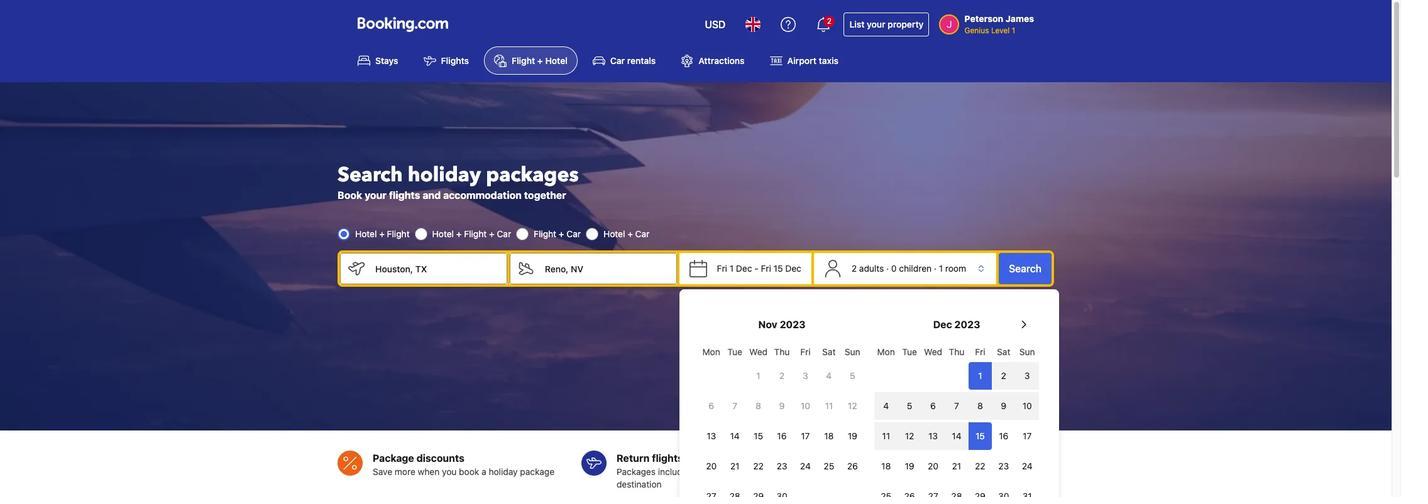 Task type: locate. For each thing, give the bounding box(es) containing it.
6 right 5 dec 2023 checkbox
[[931, 401, 936, 412]]

0 horizontal spatial 4
[[826, 371, 832, 382]]

flights for flights
[[690, 467, 715, 478]]

2 3 from the left
[[1025, 371, 1030, 382]]

17 Dec 2023 checkbox
[[1016, 423, 1039, 451]]

16 for 16 nov 2023 checkbox
[[777, 431, 787, 442]]

2 9 from the left
[[1001, 401, 1007, 412]]

3 cell
[[1016, 360, 1039, 390]]

1 vertical spatial flights
[[652, 453, 683, 464]]

1 22 from the left
[[753, 461, 764, 472]]

thu down 'dec 2023'
[[949, 347, 965, 358]]

0 horizontal spatial 10
[[801, 401, 810, 412]]

10 inside 'option'
[[801, 401, 810, 412]]

2 inside option
[[1001, 371, 1007, 382]]

1 2023 from the left
[[780, 319, 806, 331]]

0 vertical spatial 5
[[850, 371, 855, 382]]

car rentals
[[610, 56, 656, 66]]

peterson james genius level 1
[[965, 13, 1034, 35]]

19 inside option
[[905, 461, 915, 472]]

2 14 from the left
[[952, 431, 962, 442]]

holiday inside 'package discounts save more when you book a holiday package'
[[489, 467, 518, 478]]

2 thu from the left
[[949, 347, 965, 358]]

11 inside option
[[825, 401, 833, 412]]

20
[[706, 461, 717, 472], [928, 461, 939, 472]]

1 Nov 2023 checkbox
[[747, 363, 770, 390]]

13 inside 13 dec 2023 option
[[929, 431, 938, 442]]

2 13 from the left
[[929, 431, 938, 442]]

flights inside search holiday packages book your flights and accommodation together
[[389, 190, 420, 201]]

· right children
[[934, 264, 937, 274]]

24 left 25
[[800, 461, 811, 472]]

21 right 20 dec 2023 checkbox
[[952, 461, 962, 472]]

1 6 from the left
[[709, 401, 714, 412]]

2 horizontal spatial 15
[[976, 431, 985, 442]]

sun up 5 nov 2023 checkbox
[[845, 347, 861, 358]]

15 right 14 dec 2023 option
[[976, 431, 985, 442]]

+
[[538, 56, 543, 66], [379, 229, 385, 240], [456, 229, 462, 240], [489, 229, 495, 240], [559, 229, 564, 240], [628, 229, 633, 240]]

2023 right the nov
[[780, 319, 806, 331]]

28 Nov 2023 checkbox
[[723, 484, 747, 498]]

2 22 from the left
[[975, 461, 986, 472]]

5
[[850, 371, 855, 382], [907, 401, 913, 412]]

hotel
[[545, 56, 568, 66], [355, 229, 377, 240], [432, 229, 454, 240], [604, 229, 625, 240]]

no
[[861, 453, 874, 464]]

1 vertical spatial your
[[365, 190, 387, 201]]

hotel + flight
[[355, 229, 410, 240]]

included
[[686, 453, 728, 464]]

sat up '4 nov 2023' checkbox
[[823, 347, 836, 358]]

23 right see
[[999, 461, 1009, 472]]

together
[[524, 190, 566, 201]]

13 for 6
[[707, 431, 716, 442]]

0 vertical spatial and
[[423, 190, 441, 201]]

grid for nov
[[700, 340, 865, 498]]

1 you from the left
[[442, 467, 457, 478]]

2 2023 from the left
[[955, 319, 980, 331]]

0 horizontal spatial 16
[[777, 431, 787, 442]]

your inside search holiday packages book your flights and accommodation together
[[365, 190, 387, 201]]

0 horizontal spatial 12
[[848, 401, 857, 412]]

1 23 from the left
[[777, 461, 787, 472]]

dec
[[736, 264, 752, 274], [785, 264, 802, 274], [933, 319, 952, 331]]

0 horizontal spatial you
[[442, 467, 457, 478]]

1 horizontal spatial 16
[[999, 431, 1009, 442]]

5 Dec 2023 checkbox
[[898, 393, 922, 421]]

1 inside 1 checkbox
[[978, 371, 982, 382]]

0 vertical spatial holiday
[[408, 162, 481, 190]]

0 vertical spatial 18
[[824, 431, 834, 442]]

1 right level
[[1012, 26, 1016, 35]]

dec down room
[[933, 319, 952, 331]]

book
[[459, 467, 479, 478]]

flights
[[389, 190, 420, 201], [652, 453, 683, 464], [690, 467, 715, 478]]

14 for 14 checkbox at bottom
[[730, 431, 740, 442]]

tue for nov
[[728, 347, 742, 358]]

0 horizontal spatial tue
[[728, 347, 742, 358]]

search
[[338, 162, 403, 190], [1009, 264, 1042, 275]]

14 inside checkbox
[[730, 431, 740, 442]]

0 horizontal spatial 3
[[803, 371, 808, 382]]

12 inside cell
[[905, 431, 914, 442]]

+ for flight + car
[[559, 229, 564, 240]]

1 left 2 option
[[978, 371, 982, 382]]

you left see
[[961, 467, 975, 478]]

1 horizontal spatial 2023
[[955, 319, 980, 331]]

car inside "link"
[[610, 56, 625, 66]]

1 17 from the left
[[801, 431, 810, 442]]

1 horizontal spatial 17
[[1023, 431, 1032, 442]]

6 inside cell
[[931, 401, 936, 412]]

search for search holiday packages book your flights and accommodation together
[[338, 162, 403, 190]]

24 for 24 checkbox
[[800, 461, 811, 472]]

hidden
[[877, 453, 910, 464]]

mon up 4 cell
[[877, 347, 895, 358]]

2 horizontal spatial flights
[[690, 467, 715, 478]]

15 right the -
[[774, 264, 783, 274]]

1 21 from the left
[[730, 461, 740, 472]]

24 right 23 checkbox
[[1022, 461, 1033, 472]]

dec left the -
[[736, 264, 752, 274]]

mon for nov
[[703, 347, 720, 358]]

1 3 from the left
[[803, 371, 808, 382]]

1 13 from the left
[[707, 431, 716, 442]]

1 horizontal spatial mon
[[877, 347, 895, 358]]

29 Dec 2023 checkbox
[[969, 484, 992, 498]]

1 horizontal spatial ·
[[934, 264, 937, 274]]

2 23 from the left
[[999, 461, 1009, 472]]

1 sun from the left
[[845, 347, 861, 358]]

13
[[707, 431, 716, 442], [929, 431, 938, 442]]

0
[[892, 264, 897, 274]]

2 wed from the left
[[924, 347, 943, 358]]

1 grid from the left
[[700, 340, 865, 498]]

0 vertical spatial 12
[[848, 401, 857, 412]]

7 Dec 2023 checkbox
[[945, 393, 969, 421]]

1 horizontal spatial 20
[[928, 461, 939, 472]]

flights up hotel + flight
[[389, 190, 420, 201]]

0 horizontal spatial 15
[[754, 431, 763, 442]]

1 7 from the left
[[733, 401, 738, 412]]

21 for 21 dec 2023 checkbox
[[952, 461, 962, 472]]

0 vertical spatial 11
[[825, 401, 833, 412]]

9 right the 8 nov 2023 checkbox
[[779, 401, 785, 412]]

0 horizontal spatial holiday
[[408, 162, 481, 190]]

discounts
[[417, 453, 465, 464]]

17 for 17 nov 2023 checkbox
[[801, 431, 810, 442]]

7 right 6 nov 2023 checkbox in the bottom of the page
[[733, 401, 738, 412]]

1 horizontal spatial 11
[[882, 431, 890, 442]]

search inside button
[[1009, 264, 1042, 275]]

sat
[[823, 347, 836, 358], [997, 347, 1011, 358]]

2 sat from the left
[[997, 347, 1011, 358]]

0 horizontal spatial 24
[[800, 461, 811, 472]]

12 Nov 2023 checkbox
[[841, 393, 865, 421]]

1 horizontal spatial sat
[[997, 347, 1011, 358]]

0 horizontal spatial grid
[[700, 340, 865, 498]]

3
[[803, 371, 808, 382], [1025, 371, 1030, 382]]

24 inside checkbox
[[800, 461, 811, 472]]

9 for '9 nov 2023' checkbox
[[779, 401, 785, 412]]

20 inside 20 dec 2023 checkbox
[[928, 461, 939, 472]]

15 inside 15 option
[[754, 431, 763, 442]]

0 horizontal spatial 5
[[850, 371, 855, 382]]

usd button
[[697, 9, 733, 40]]

5 for 5 nov 2023 checkbox
[[850, 371, 855, 382]]

1 horizontal spatial 18
[[882, 461, 891, 472]]

1 20 from the left
[[706, 461, 717, 472]]

3 right 2 option
[[1025, 371, 1030, 382]]

19 for 19 checkbox
[[848, 431, 857, 442]]

16 inside option
[[999, 431, 1009, 442]]

1 horizontal spatial 23
[[999, 461, 1009, 472]]

11 right '10' 'option'
[[825, 401, 833, 412]]

property
[[888, 19, 924, 30]]

+ for hotel + car
[[628, 229, 633, 240]]

tue
[[728, 347, 742, 358], [902, 347, 917, 358]]

1 vertical spatial 4
[[884, 401, 889, 412]]

1 vertical spatial 12
[[905, 431, 914, 442]]

+ inside flight + hotel link
[[538, 56, 543, 66]]

0 horizontal spatial 18
[[824, 431, 834, 442]]

14 inside option
[[952, 431, 962, 442]]

3 Nov 2023 checkbox
[[794, 363, 817, 390]]

22 left "is" in the right of the page
[[975, 461, 986, 472]]

17
[[801, 431, 810, 442], [1023, 431, 1032, 442]]

you up "31 dec 2023" checkbox
[[1025, 467, 1040, 478]]

hotel for hotel + flight
[[355, 229, 377, 240]]

1 vertical spatial 19
[[905, 461, 915, 472]]

0 horizontal spatial 8
[[756, 401, 761, 412]]

1 horizontal spatial and
[[728, 467, 743, 478]]

and left accommodation
[[423, 190, 441, 201]]

1 horizontal spatial 7
[[954, 401, 959, 412]]

2 21 from the left
[[952, 461, 962, 472]]

wed
[[749, 347, 768, 358], [924, 347, 943, 358]]

0 horizontal spatial 13
[[707, 431, 716, 442]]

2 vertical spatial your
[[767, 467, 785, 478]]

7 inside 7 dec 2023 checkbox
[[954, 401, 959, 412]]

15 right 14 checkbox at bottom
[[754, 431, 763, 442]]

1 10 from the left
[[801, 401, 810, 412]]

3 for 3 dec 2023 option at the right bottom of page
[[1025, 371, 1030, 382]]

18 for '18 nov 2023' option
[[824, 431, 834, 442]]

1 sat from the left
[[823, 347, 836, 358]]

3 you from the left
[[1025, 467, 1040, 478]]

11 inside checkbox
[[882, 431, 890, 442]]

4
[[826, 371, 832, 382], [884, 401, 889, 412]]

16 left 17 nov 2023 checkbox
[[777, 431, 787, 442]]

holiday up accommodation
[[408, 162, 481, 190]]

1 horizontal spatial wed
[[924, 347, 943, 358]]

1 horizontal spatial 4
[[884, 401, 889, 412]]

21 inside checkbox
[[952, 461, 962, 472]]

dec right the -
[[785, 264, 802, 274]]

18 right 17 nov 2023 checkbox
[[824, 431, 834, 442]]

9 right 8 dec 2023 option
[[1001, 401, 1007, 412]]

13 up the included
[[707, 431, 716, 442]]

2023
[[780, 319, 806, 331], [955, 319, 980, 331]]

and right to
[[728, 467, 743, 478]]

1 left room
[[939, 264, 943, 274]]

0 vertical spatial flights
[[389, 190, 420, 201]]

thu for dec
[[949, 347, 965, 358]]

0 horizontal spatial 19
[[848, 431, 857, 442]]

thu up 2 option at the right of the page
[[774, 347, 790, 358]]

5 inside checkbox
[[850, 371, 855, 382]]

14
[[730, 431, 740, 442], [952, 431, 962, 442]]

15 for "15 dec 2023" checkbox
[[976, 431, 985, 442]]

14 left "15 dec 2023" checkbox
[[952, 431, 962, 442]]

10 inside checkbox
[[1023, 401, 1032, 412]]

1 horizontal spatial you
[[961, 467, 975, 478]]

wed up 1 nov 2023 checkbox
[[749, 347, 768, 358]]

1 vertical spatial holiday
[[489, 467, 518, 478]]

12 right 11 checkbox
[[905, 431, 914, 442]]

0 vertical spatial your
[[867, 19, 886, 30]]

7 inside 7 option
[[733, 401, 738, 412]]

2
[[827, 16, 832, 26], [852, 264, 857, 274], [780, 371, 785, 382], [1001, 371, 1007, 382]]

1 16 from the left
[[777, 431, 787, 442]]

19 right '18 nov 2023' option
[[848, 431, 857, 442]]

sat for dec 2023
[[997, 347, 1011, 358]]

12 for 12 nov 2023 option
[[848, 401, 857, 412]]

25
[[824, 461, 834, 472]]

4 inside option
[[884, 401, 889, 412]]

21 for 21 option on the bottom right of page
[[730, 461, 740, 472]]

24 for 24 dec 2023 'option'
[[1022, 461, 1033, 472]]

save
[[373, 467, 392, 478]]

1 horizontal spatial your
[[767, 467, 785, 478]]

9 inside checkbox
[[779, 401, 785, 412]]

tue for dec
[[902, 347, 917, 358]]

0 horizontal spatial 6
[[709, 401, 714, 412]]

0 vertical spatial 19
[[848, 431, 857, 442]]

17 right 16 dec 2023 option
[[1023, 431, 1032, 442]]

7
[[733, 401, 738, 412], [954, 401, 959, 412]]

2 16 from the left
[[999, 431, 1009, 442]]

grid for dec
[[875, 340, 1039, 498]]

destination
[[617, 480, 662, 490]]

2 horizontal spatial your
[[867, 19, 886, 30]]

2 right 1 checkbox
[[1001, 371, 1007, 382]]

2 24 from the left
[[1022, 461, 1033, 472]]

0 horizontal spatial 2023
[[780, 319, 806, 331]]

7 for 7 option
[[733, 401, 738, 412]]

2 17 from the left
[[1023, 431, 1032, 442]]

11
[[825, 401, 833, 412], [882, 431, 890, 442]]

1 horizontal spatial sun
[[1020, 347, 1035, 358]]

0 horizontal spatial ·
[[887, 264, 889, 274]]

8 left '9 nov 2023' checkbox
[[756, 401, 761, 412]]

5 right 4 option
[[907, 401, 913, 412]]

1 vertical spatial 18
[[882, 461, 891, 472]]

2 grid from the left
[[875, 340, 1039, 498]]

4 Nov 2023 checkbox
[[817, 363, 841, 390]]

1 horizontal spatial 5
[[907, 401, 913, 412]]

5 right '4 nov 2023' checkbox
[[850, 371, 855, 382]]

flight + car
[[534, 229, 581, 240]]

0 horizontal spatial 9
[[779, 401, 785, 412]]

6
[[709, 401, 714, 412], [931, 401, 936, 412]]

0 horizontal spatial 11
[[825, 401, 833, 412]]

your
[[867, 19, 886, 30], [365, 190, 387, 201], [767, 467, 785, 478]]

2 sun from the left
[[1020, 347, 1035, 358]]

flights down the included
[[690, 467, 715, 478]]

21
[[730, 461, 740, 472], [952, 461, 962, 472]]

16 for 16 dec 2023 option
[[999, 431, 1009, 442]]

holiday right 'a' at the left bottom of the page
[[489, 467, 518, 478]]

31 Dec 2023 checkbox
[[1016, 484, 1039, 498]]

0 horizontal spatial search
[[338, 162, 403, 190]]

1 vertical spatial 5
[[907, 401, 913, 412]]

1 horizontal spatial 12
[[905, 431, 914, 442]]

23 inside checkbox
[[999, 461, 1009, 472]]

2 mon from the left
[[877, 347, 895, 358]]

· left '0'
[[887, 264, 889, 274]]

12 right 11 nov 2023 option
[[848, 401, 857, 412]]

21 Dec 2023 checkbox
[[945, 453, 969, 481]]

your right list
[[867, 19, 886, 30]]

23 inside option
[[777, 461, 787, 472]]

0 horizontal spatial 20
[[706, 461, 717, 472]]

1
[[1012, 26, 1016, 35], [730, 264, 734, 274], [939, 264, 943, 274], [757, 371, 761, 382], [978, 371, 982, 382]]

fri right the -
[[761, 264, 771, 274]]

23 right 22 option
[[777, 461, 787, 472]]

17 left '18 nov 2023' option
[[801, 431, 810, 442]]

1 horizontal spatial 21
[[952, 461, 962, 472]]

4 for '4 nov 2023' checkbox
[[826, 371, 832, 382]]

1 tue from the left
[[728, 347, 742, 358]]

20 for "20" checkbox
[[706, 461, 717, 472]]

0 horizontal spatial sun
[[845, 347, 861, 358]]

3 for 3 nov 2023 option
[[803, 371, 808, 382]]

1 horizontal spatial search
[[1009, 264, 1042, 275]]

2 horizontal spatial dec
[[933, 319, 952, 331]]

mon up 6 nov 2023 checkbox in the bottom of the page
[[703, 347, 720, 358]]

fri
[[717, 264, 727, 274], [761, 264, 771, 274], [801, 347, 811, 358], [975, 347, 986, 358]]

8 inside checkbox
[[756, 401, 761, 412]]

9 inside option
[[1001, 401, 1007, 412]]

tue up 7 option
[[728, 347, 742, 358]]

you inside 'package discounts save more when you book a holiday package'
[[442, 467, 457, 478]]

2 10 from the left
[[1023, 401, 1032, 412]]

4 for 4 option
[[884, 401, 889, 412]]

search button
[[999, 254, 1052, 285]]

1 horizontal spatial thu
[[949, 347, 965, 358]]

18 Nov 2023 checkbox
[[817, 423, 841, 451]]

8
[[756, 401, 761, 412], [978, 401, 983, 412]]

19 inside checkbox
[[848, 431, 857, 442]]

car
[[610, 56, 625, 66], [497, 229, 511, 240], [567, 229, 581, 240], [635, 229, 650, 240]]

1 horizontal spatial 19
[[905, 461, 915, 472]]

30 Nov 2023 checkbox
[[770, 484, 794, 498]]

2 vertical spatial flights
[[690, 467, 715, 478]]

13 inside 13 option
[[707, 431, 716, 442]]

18 for 18 dec 2023 option
[[882, 461, 891, 472]]

when
[[418, 467, 440, 478]]

16
[[777, 431, 787, 442], [999, 431, 1009, 442]]

15 inside "15 dec 2023" checkbox
[[976, 431, 985, 442]]

your up 30 nov 2023 option
[[767, 467, 785, 478]]

sat up 2 cell
[[997, 347, 1011, 358]]

24 inside 'option'
[[1022, 461, 1033, 472]]

1 horizontal spatial tue
[[902, 347, 917, 358]]

0 horizontal spatial 14
[[730, 431, 740, 442]]

3 right 2 option at the right of the page
[[803, 371, 808, 382]]

19 Dec 2023 checkbox
[[898, 453, 922, 481]]

13 for 12
[[929, 431, 938, 442]]

4 left 5 dec 2023 checkbox
[[884, 401, 889, 412]]

stays link
[[348, 47, 408, 75]]

tue up the 5 cell
[[902, 347, 917, 358]]

6 for 6 dec 2023 checkbox
[[931, 401, 936, 412]]

16 inside checkbox
[[777, 431, 787, 442]]

20 for 20 dec 2023 checkbox
[[928, 461, 939, 472]]

james
[[1006, 13, 1034, 24]]

1 14 from the left
[[730, 431, 740, 442]]

24
[[800, 461, 811, 472], [1022, 461, 1033, 472]]

you down discounts
[[442, 467, 457, 478]]

holiday
[[408, 162, 481, 190], [489, 467, 518, 478]]

8 inside option
[[978, 401, 983, 412]]

hotel + flight + car
[[432, 229, 511, 240]]

0 horizontal spatial your
[[365, 190, 387, 201]]

8 cell
[[969, 390, 992, 421]]

2 20 from the left
[[928, 461, 939, 472]]

1 thu from the left
[[774, 347, 790, 358]]

wed down 'dec 2023'
[[924, 347, 943, 358]]

2 left list
[[827, 16, 832, 26]]

1 horizontal spatial 10
[[1023, 401, 1032, 412]]

flights link
[[413, 47, 479, 75]]

2023 for dec 2023
[[955, 319, 980, 331]]

23 for 23 nov 2023 option
[[777, 461, 787, 472]]

2023 up 1 'cell'
[[955, 319, 980, 331]]

what
[[1003, 467, 1023, 478]]

0 horizontal spatial 22
[[753, 461, 764, 472]]

21 right to
[[730, 461, 740, 472]]

25 Nov 2023 checkbox
[[817, 453, 841, 481]]

0 horizontal spatial sat
[[823, 347, 836, 358]]

10 right 9 dec 2023 option in the bottom right of the page
[[1023, 401, 1032, 412]]

18
[[824, 431, 834, 442], [882, 461, 891, 472]]

2 7 from the left
[[954, 401, 959, 412]]

17 Nov 2023 checkbox
[[794, 423, 817, 451]]

16 right "15 dec 2023" checkbox
[[999, 431, 1009, 442]]

flight + hotel link
[[484, 47, 578, 75]]

22 right 21 option on the bottom right of page
[[753, 461, 764, 472]]

grid
[[700, 340, 865, 498], [875, 340, 1039, 498]]

18 inside option
[[882, 461, 891, 472]]

0 horizontal spatial wed
[[749, 347, 768, 358]]

27 Dec 2023 checkbox
[[922, 484, 945, 498]]

4 right 3 nov 2023 option
[[826, 371, 832, 382]]

18 right 'no'
[[882, 461, 891, 472]]

0 horizontal spatial flights
[[389, 190, 420, 201]]

attractions link
[[671, 47, 755, 75]]

fri 1 dec - fri 15 dec
[[717, 264, 802, 274]]

1 left 2 option at the right of the page
[[757, 371, 761, 382]]

14 left 15 option
[[730, 431, 740, 442]]

7 left 8 dec 2023 option
[[954, 401, 959, 412]]

13 up the costs
[[929, 431, 938, 442]]

1 8 from the left
[[756, 401, 761, 412]]

15 cell
[[969, 421, 992, 451]]

you
[[442, 467, 457, 478], [961, 467, 975, 478], [1025, 467, 1040, 478]]

search inside search holiday packages book your flights and accommodation together
[[338, 162, 403, 190]]

26 Nov 2023 checkbox
[[841, 453, 865, 481]]

19 left 20 dec 2023 checkbox
[[905, 461, 915, 472]]

5 cell
[[898, 390, 922, 421]]

1 horizontal spatial 13
[[929, 431, 938, 442]]

21 inside option
[[730, 461, 740, 472]]

11 up hidden
[[882, 431, 890, 442]]

1 horizontal spatial 8
[[978, 401, 983, 412]]

10 left 11 nov 2023 option
[[801, 401, 810, 412]]

0 horizontal spatial 7
[[733, 401, 738, 412]]

1 horizontal spatial 6
[[931, 401, 936, 412]]

package discounts save more when you book a holiday package
[[373, 453, 555, 478]]

sun
[[845, 347, 861, 358], [1020, 347, 1035, 358]]

1 horizontal spatial holiday
[[489, 467, 518, 478]]

21 Nov 2023 checkbox
[[723, 453, 747, 481]]

0 vertical spatial search
[[338, 162, 403, 190]]

Where to? field
[[535, 254, 677, 285]]

2 cell
[[992, 360, 1016, 390]]

0 horizontal spatial and
[[423, 190, 441, 201]]

0 horizontal spatial mon
[[703, 347, 720, 358]]

2 tue from the left
[[902, 347, 917, 358]]

flights up the include
[[652, 453, 683, 464]]

1 wed from the left
[[749, 347, 768, 358]]

9
[[779, 401, 785, 412], [1001, 401, 1007, 412]]

book
[[338, 190, 362, 201]]

5 for 5 dec 2023 checkbox
[[907, 401, 913, 412]]

1 horizontal spatial flights
[[652, 453, 683, 464]]

2 · from the left
[[934, 264, 937, 274]]

level
[[991, 26, 1010, 35]]

thu
[[774, 347, 790, 358], [949, 347, 965, 358]]

2 6 from the left
[[931, 401, 936, 412]]

15
[[774, 264, 783, 274], [754, 431, 763, 442], [976, 431, 985, 442]]

1 horizontal spatial 3
[[1025, 371, 1030, 382]]

1 9 from the left
[[779, 401, 785, 412]]

20 Nov 2023 checkbox
[[700, 453, 723, 481]]

1 horizontal spatial 9
[[1001, 401, 1007, 412]]

sun for nov 2023
[[845, 347, 861, 358]]

0 horizontal spatial thu
[[774, 347, 790, 358]]

8 right 7 dec 2023 checkbox
[[978, 401, 983, 412]]

20 inside "20" checkbox
[[706, 461, 717, 472]]

your right book
[[365, 190, 387, 201]]

0 horizontal spatial 21
[[730, 461, 740, 472]]

1 horizontal spatial 14
[[952, 431, 962, 442]]

12
[[848, 401, 857, 412], [905, 431, 914, 442]]

1 vertical spatial and
[[728, 467, 743, 478]]

thu for nov
[[774, 347, 790, 358]]

18 inside option
[[824, 431, 834, 442]]

1 cell
[[969, 360, 992, 390]]

1 24 from the left
[[800, 461, 811, 472]]

1 horizontal spatial 24
[[1022, 461, 1033, 472]]

sun up 3 'cell'
[[1020, 347, 1035, 358]]

5 inside checkbox
[[907, 401, 913, 412]]

2 you from the left
[[961, 467, 975, 478]]

24 Dec 2023 checkbox
[[1016, 453, 1039, 481]]

4 Dec 2023 checkbox
[[875, 393, 898, 421]]

1 mon from the left
[[703, 347, 720, 358]]

24 Nov 2023 checkbox
[[794, 453, 817, 481]]

2 right 1 nov 2023 checkbox
[[780, 371, 785, 382]]

1 horizontal spatial 22
[[975, 461, 986, 472]]

2 horizontal spatial you
[[1025, 467, 1040, 478]]

23
[[777, 461, 787, 472], [999, 461, 1009, 472]]

usd
[[705, 19, 726, 30]]

11 for 11 checkbox
[[882, 431, 890, 442]]

2 8 from the left
[[978, 401, 983, 412]]

3 inside 'cell'
[[1025, 371, 1030, 382]]

6 left 7 option
[[709, 401, 714, 412]]

·
[[887, 264, 889, 274], [934, 264, 937, 274]]

0 vertical spatial 4
[[826, 371, 832, 382]]

4 inside checkbox
[[826, 371, 832, 382]]



Task type: describe. For each thing, give the bounding box(es) containing it.
14 cell
[[945, 421, 969, 451]]

2 inside 'button'
[[827, 16, 832, 26]]

23 for 23 checkbox
[[999, 461, 1009, 472]]

22 Dec 2023 checkbox
[[969, 453, 992, 481]]

9 Dec 2023 checkbox
[[992, 393, 1016, 421]]

17 for '17' checkbox
[[1023, 431, 1032, 442]]

rentals
[[627, 56, 656, 66]]

15 Dec 2023 checkbox
[[969, 423, 992, 451]]

8 Dec 2023 checkbox
[[969, 393, 992, 421]]

20 Dec 2023 checkbox
[[922, 453, 945, 481]]

your inside return flights included packages include flights to and from your destination
[[767, 467, 785, 478]]

12 for 12 option on the right
[[905, 431, 914, 442]]

14 Nov 2023 checkbox
[[723, 423, 747, 451]]

8 for the 8 nov 2023 checkbox
[[756, 401, 761, 412]]

a
[[482, 467, 486, 478]]

7 Nov 2023 checkbox
[[723, 393, 747, 421]]

included.
[[897, 467, 934, 478]]

10 for '10' 'option'
[[801, 401, 810, 412]]

26
[[847, 461, 858, 472]]

2 left the adults
[[852, 264, 857, 274]]

11 cell
[[875, 421, 898, 451]]

1 inside 1 nov 2023 checkbox
[[757, 371, 761, 382]]

15 Nov 2023 checkbox
[[747, 423, 770, 451]]

peterson
[[965, 13, 1004, 24]]

adults
[[859, 264, 884, 274]]

1 horizontal spatial 15
[[774, 264, 783, 274]]

6 for 6 nov 2023 checkbox in the bottom of the page
[[709, 401, 714, 412]]

mon for dec
[[877, 347, 895, 358]]

9 cell
[[992, 390, 1016, 421]]

airport taxis
[[788, 56, 839, 66]]

2 Nov 2023 checkbox
[[770, 363, 794, 390]]

1 · from the left
[[887, 264, 889, 274]]

14 for 14 dec 2023 option
[[952, 431, 962, 442]]

list
[[850, 19, 865, 30]]

and inside return flights included packages include flights to and from your destination
[[728, 467, 743, 478]]

to
[[717, 467, 726, 478]]

wed for nov 2023
[[749, 347, 768, 358]]

26 Dec 2023 checkbox
[[898, 484, 922, 498]]

1 left the -
[[730, 264, 734, 274]]

1 inside peterson james genius level 1
[[1012, 26, 1016, 35]]

19 for 19 dec 2023 option
[[905, 461, 915, 472]]

include
[[658, 467, 688, 478]]

2 Dec 2023 checkbox
[[992, 363, 1016, 390]]

fri up 3 nov 2023 option
[[801, 347, 811, 358]]

Where from? field
[[365, 254, 507, 285]]

pay
[[861, 480, 875, 490]]

10 cell
[[1016, 390, 1039, 421]]

package
[[520, 467, 555, 478]]

22 Nov 2023 checkbox
[[747, 453, 770, 481]]

sat for nov 2023
[[823, 347, 836, 358]]

genius
[[965, 26, 989, 35]]

1 Dec 2023 checkbox
[[969, 363, 992, 390]]

11 Nov 2023 checkbox
[[817, 393, 841, 421]]

10 Nov 2023 checkbox
[[794, 393, 817, 421]]

8 Nov 2023 checkbox
[[747, 393, 770, 421]]

27 Nov 2023 checkbox
[[700, 484, 723, 498]]

30 Dec 2023 checkbox
[[992, 484, 1016, 498]]

dec 2023
[[933, 319, 980, 331]]

package
[[373, 453, 414, 464]]

all
[[861, 467, 871, 478]]

from
[[745, 467, 764, 478]]

29 Nov 2023 checkbox
[[747, 484, 770, 498]]

16 Nov 2023 checkbox
[[770, 423, 794, 451]]

hotel + car
[[604, 229, 650, 240]]

search for search
[[1009, 264, 1042, 275]]

no hidden costs all taxes included. what you see is what you pay
[[861, 453, 1040, 490]]

costs
[[913, 453, 939, 464]]

taxis
[[819, 56, 839, 66]]

10 for the 10 checkbox
[[1023, 401, 1032, 412]]

12 cell
[[898, 421, 922, 451]]

room
[[946, 264, 966, 274]]

taxes
[[873, 467, 895, 478]]

flights for holiday
[[389, 190, 420, 201]]

11 for 11 nov 2023 option
[[825, 401, 833, 412]]

11 Dec 2023 checkbox
[[875, 423, 898, 451]]

28 Dec 2023 checkbox
[[945, 484, 969, 498]]

0 horizontal spatial dec
[[736, 264, 752, 274]]

list your property
[[850, 19, 924, 30]]

23 Nov 2023 checkbox
[[770, 453, 794, 481]]

search holiday packages book your flights and accommodation together
[[338, 162, 579, 201]]

13 cell
[[922, 421, 945, 451]]

booking.com online hotel reservations image
[[358, 17, 448, 32]]

return flights included packages include flights to and from your destination
[[617, 453, 785, 490]]

2 inside option
[[780, 371, 785, 382]]

9 Nov 2023 checkbox
[[770, 393, 794, 421]]

8 for 8 dec 2023 option
[[978, 401, 983, 412]]

fri left the -
[[717, 264, 727, 274]]

5 Nov 2023 checkbox
[[841, 363, 865, 390]]

23 Dec 2023 checkbox
[[992, 453, 1016, 481]]

packages
[[617, 467, 656, 478]]

25 Dec 2023 checkbox
[[875, 484, 898, 498]]

13 Dec 2023 checkbox
[[922, 423, 945, 451]]

attractions
[[699, 56, 745, 66]]

2 adults · 0 children · 1 room
[[852, 264, 966, 274]]

fri up 1 'cell'
[[975, 347, 986, 358]]

18 Dec 2023 checkbox
[[875, 453, 898, 481]]

packages
[[486, 162, 579, 190]]

airport
[[788, 56, 817, 66]]

nov
[[759, 319, 778, 331]]

6 cell
[[922, 390, 945, 421]]

12 Dec 2023 checkbox
[[898, 423, 922, 451]]

list your property link
[[844, 13, 930, 36]]

14 Dec 2023 checkbox
[[945, 423, 969, 451]]

return
[[617, 453, 650, 464]]

15 for 15 option
[[754, 431, 763, 442]]

nov 2023
[[759, 319, 806, 331]]

16 Dec 2023 checkbox
[[992, 423, 1016, 451]]

accommodation
[[443, 190, 522, 201]]

7 for 7 dec 2023 checkbox
[[954, 401, 959, 412]]

+ for flight + hotel
[[538, 56, 543, 66]]

flights
[[441, 56, 469, 66]]

9 for 9 dec 2023 option in the bottom right of the page
[[1001, 401, 1007, 412]]

hotel for hotel + flight + car
[[432, 229, 454, 240]]

sun for dec 2023
[[1020, 347, 1035, 358]]

1 horizontal spatial dec
[[785, 264, 802, 274]]

+ for hotel + flight
[[379, 229, 385, 240]]

what
[[937, 467, 958, 478]]

2 button
[[809, 9, 839, 40]]

stays
[[375, 56, 398, 66]]

more
[[395, 467, 416, 478]]

car rentals link
[[583, 47, 666, 75]]

hotel for hotel + car
[[604, 229, 625, 240]]

+ for hotel + flight + car
[[456, 229, 462, 240]]

holiday inside search holiday packages book your flights and accommodation together
[[408, 162, 481, 190]]

is
[[994, 467, 1001, 478]]

19 Nov 2023 checkbox
[[841, 423, 865, 451]]

see
[[978, 467, 992, 478]]

-
[[755, 264, 759, 274]]

children
[[899, 264, 932, 274]]

6 Nov 2023 checkbox
[[700, 393, 723, 421]]

airport taxis link
[[760, 47, 849, 75]]

10 Dec 2023 checkbox
[[1016, 393, 1039, 421]]

13 Nov 2023 checkbox
[[700, 423, 723, 451]]

and inside search holiday packages book your flights and accommodation together
[[423, 190, 441, 201]]

wed for dec 2023
[[924, 347, 943, 358]]

4 cell
[[875, 390, 898, 421]]

6 Dec 2023 checkbox
[[922, 393, 945, 421]]

2023 for nov 2023
[[780, 319, 806, 331]]

3 Dec 2023 checkbox
[[1016, 363, 1039, 390]]

flight + hotel
[[512, 56, 568, 66]]

7 cell
[[945, 390, 969, 421]]



Task type: vqa. For each thing, say whether or not it's contained in the screenshot.


